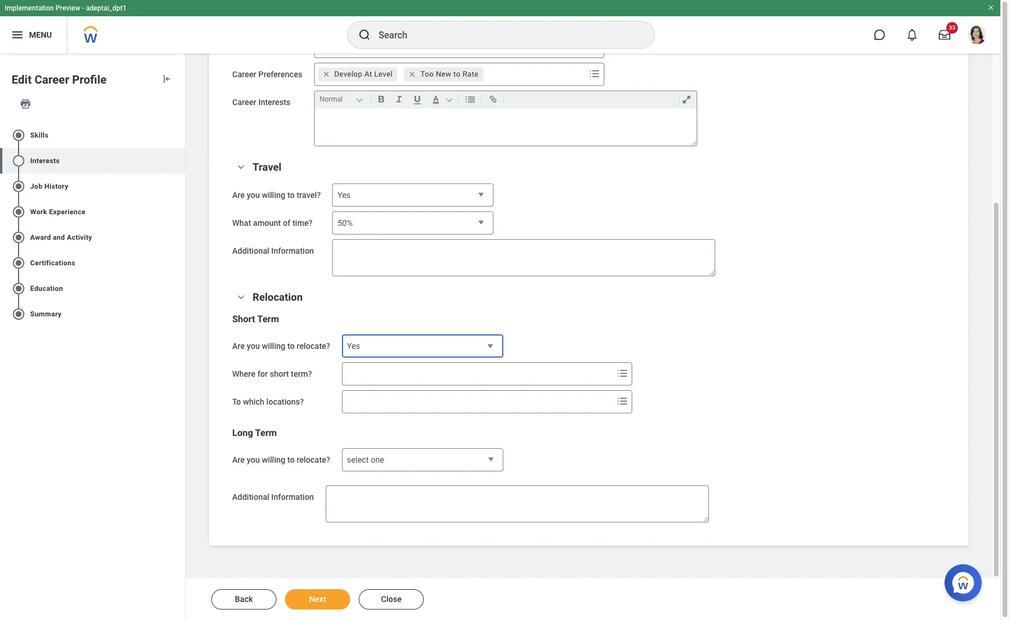 Task type: locate. For each thing, give the bounding box(es) containing it.
one
[[371, 455, 384, 465]]

certifications link
[[0, 250, 185, 276]]

2 additional from the top
[[232, 492, 269, 502]]

error image inside education link
[[174, 282, 185, 295]]

to inside too new to rate 'element'
[[454, 70, 461, 78]]

are inside the travel group
[[232, 190, 245, 200]]

x small image for too new to rate
[[407, 69, 418, 80]]

you inside short term group
[[247, 341, 260, 351]]

normal
[[320, 95, 343, 103]]

term
[[257, 314, 279, 325], [255, 427, 277, 438]]

error image for certifications
[[174, 256, 185, 270]]

at
[[365, 70, 372, 78]]

to
[[454, 70, 461, 78], [287, 190, 295, 200], [287, 341, 295, 351], [287, 455, 295, 465]]

relocate? inside short term group
[[297, 341, 330, 351]]

1 vertical spatial chevron down image
[[234, 293, 248, 301]]

radio custom image inside work experience link
[[12, 205, 26, 219]]

2 are from the top
[[232, 341, 245, 351]]

additional inside 'relocation' group
[[232, 492, 269, 502]]

1 horizontal spatial interests
[[258, 98, 291, 107]]

radio custom image inside 'interests' "link"
[[12, 154, 26, 168]]

2 vertical spatial you
[[247, 455, 260, 465]]

relocate? inside long term 'group'
[[297, 455, 330, 465]]

summary link
[[0, 301, 185, 327]]

develop at level, press delete to clear value. option
[[318, 67, 397, 81]]

4 error image from the top
[[174, 230, 185, 244]]

1 are from the top
[[232, 190, 245, 200]]

information for additional information text box
[[271, 492, 314, 502]]

to inside long term 'group'
[[287, 455, 295, 465]]

x small image left 'develop'
[[320, 69, 332, 80]]

1 vertical spatial additional information
[[232, 492, 314, 502]]

0 vertical spatial willing
[[262, 190, 285, 200]]

justify image
[[10, 28, 24, 42]]

1 information from the top
[[271, 246, 314, 256]]

1 vertical spatial information
[[271, 492, 314, 502]]

select one
[[347, 455, 384, 465]]

develop
[[334, 70, 362, 78]]

term inside 'group'
[[255, 427, 277, 438]]

next
[[309, 595, 326, 604]]

job history
[[30, 182, 68, 190]]

prompts image inside short term group
[[615, 366, 629, 380]]

notifications large image
[[906, 29, 918, 41]]

career up career interests
[[232, 70, 256, 79]]

are you willing to relocate? inside long term 'group'
[[232, 455, 330, 465]]

certifications
[[30, 259, 75, 267]]

radio custom image left skills
[[12, 128, 26, 142]]

close environment banner image
[[988, 4, 995, 11]]

you inside the travel group
[[247, 190, 260, 200]]

yes inside the travel group
[[338, 190, 351, 200]]

2 error image from the top
[[174, 256, 185, 270]]

5 error image from the top
[[174, 282, 185, 295]]

are up what
[[232, 190, 245, 200]]

x small image left 'too'
[[407, 69, 418, 80]]

0 horizontal spatial x small image
[[320, 69, 332, 80]]

1 additional information from the top
[[232, 246, 314, 256]]

radio custom image
[[12, 128, 26, 142], [12, 179, 26, 193], [12, 230, 26, 244], [12, 256, 26, 270], [12, 282, 26, 295]]

which
[[243, 397, 264, 406]]

are you willing to relocate? down long term button
[[232, 455, 330, 465]]

interests link
[[0, 148, 185, 174]]

1 vertical spatial prompts image
[[615, 366, 629, 380]]

error image inside the award and activity link
[[174, 230, 185, 244]]

error image for award and activity
[[174, 230, 185, 244]]

1 vertical spatial are
[[232, 341, 245, 351]]

error image for interests
[[174, 154, 185, 168]]

1 chevron down image from the top
[[234, 163, 248, 171]]

search image
[[358, 28, 372, 42]]

chevron down image inside the travel group
[[234, 163, 248, 171]]

-
[[82, 4, 84, 12]]

1 additional from the top
[[232, 246, 269, 256]]

yes button inside the travel group
[[332, 184, 494, 207]]

skills
[[30, 131, 48, 139]]

1 you from the top
[[247, 190, 260, 200]]

1 vertical spatial additional
[[232, 492, 269, 502]]

1 vertical spatial term
[[255, 427, 277, 438]]

3 radio custom image from the top
[[12, 307, 26, 321]]

3 error image from the top
[[174, 205, 185, 219]]

error image for education
[[174, 282, 185, 295]]

1 vertical spatial interests
[[30, 157, 60, 165]]

relocation group
[[232, 290, 945, 523]]

preferences
[[258, 70, 302, 79]]

career for career interests
[[232, 98, 256, 107]]

willing up where for short term?
[[262, 341, 285, 351]]

0 horizontal spatial prompts image
[[587, 67, 601, 81]]

to
[[232, 397, 241, 406]]

2 vertical spatial are
[[232, 455, 245, 465]]

error image inside work experience link
[[174, 205, 185, 219]]

to for yes popup button within the the travel group
[[287, 190, 295, 200]]

yes button inside short term group
[[342, 334, 503, 359]]

career down the career preferences
[[232, 98, 256, 107]]

are for where for short term?
[[232, 341, 245, 351]]

job
[[30, 182, 43, 190]]

0 vertical spatial are you willing to relocate?
[[232, 341, 330, 351]]

1 error image from the top
[[174, 128, 185, 142]]

2 vertical spatial error image
[[174, 307, 185, 321]]

1 radio custom image from the top
[[12, 154, 26, 168]]

0 vertical spatial additional
[[232, 246, 269, 256]]

relocate? up term?
[[297, 341, 330, 351]]

prompts image for career preferences
[[587, 67, 601, 81]]

1 radio custom image from the top
[[12, 128, 26, 142]]

print image
[[20, 98, 31, 110]]

2 error image from the top
[[174, 154, 185, 168]]

prompts image
[[587, 67, 601, 81], [615, 366, 629, 380]]

chevron down image
[[234, 163, 248, 171], [234, 293, 248, 301]]

career preferences
[[232, 70, 302, 79]]

select one button
[[342, 448, 503, 472]]

error image inside the skills link
[[174, 128, 185, 142]]

chevron down image left the travel button
[[234, 163, 248, 171]]

1 willing from the top
[[262, 190, 285, 200]]

1 horizontal spatial prompts image
[[615, 366, 629, 380]]

1 vertical spatial you
[[247, 341, 260, 351]]

1 x small image from the left
[[320, 69, 332, 80]]

Additional Information text field
[[326, 485, 709, 523]]

1 vertical spatial yes button
[[342, 334, 503, 359]]

adeptai_dpt1
[[86, 4, 127, 12]]

1 vertical spatial relocate?
[[297, 455, 330, 465]]

work experience link
[[0, 199, 185, 225]]

skills link
[[0, 122, 185, 148]]

information
[[271, 246, 314, 256], [271, 492, 314, 502]]

interests up job history
[[30, 157, 60, 165]]

yes button for relocate?
[[342, 334, 503, 359]]

relocate?
[[297, 341, 330, 351], [297, 455, 330, 465]]

2 vertical spatial radio custom image
[[12, 307, 26, 321]]

x small image
[[320, 69, 332, 80], [407, 69, 418, 80]]

0 vertical spatial term
[[257, 314, 279, 325]]

are you willing to relocate? for yes
[[232, 341, 330, 351]]

term down relocation
[[257, 314, 279, 325]]

to inside the travel group
[[287, 190, 295, 200]]

are you willing to relocate?
[[232, 341, 330, 351], [232, 455, 330, 465]]

for
[[257, 369, 268, 379]]

you down long term button
[[247, 455, 260, 465]]

short
[[270, 369, 289, 379]]

error image inside certifications link
[[174, 256, 185, 270]]

0 vertical spatial chevron down image
[[234, 163, 248, 171]]

develop at level
[[334, 70, 393, 78]]

1 are you willing to relocate? from the top
[[232, 341, 330, 351]]

error image for job history
[[174, 179, 185, 193]]

radio custom image for interests
[[12, 154, 26, 168]]

4 radio custom image from the top
[[12, 256, 26, 270]]

additional
[[232, 246, 269, 256], [232, 492, 269, 502]]

are down short
[[232, 341, 245, 351]]

0 vertical spatial relocate?
[[297, 341, 330, 351]]

2 information from the top
[[271, 492, 314, 502]]

1 vertical spatial error image
[[174, 256, 185, 270]]

error image inside summary link
[[174, 307, 185, 321]]

error image
[[174, 128, 185, 142], [174, 154, 185, 168], [174, 205, 185, 219], [174, 230, 185, 244], [174, 282, 185, 295]]

close
[[381, 595, 402, 604]]

prompts image for where for short term?
[[615, 366, 629, 380]]

items selected list box
[[315, 64, 586, 85]]

level
[[374, 70, 393, 78]]

you inside long term 'group'
[[247, 455, 260, 465]]

interests down preferences in the top of the page
[[258, 98, 291, 107]]

bold image
[[373, 92, 389, 106]]

2 radio custom image from the top
[[12, 179, 26, 193]]

0 vertical spatial yes
[[338, 190, 351, 200]]

3 radio custom image from the top
[[12, 230, 26, 244]]

information inside 'relocation' group
[[271, 492, 314, 502]]

too new to rate element
[[421, 69, 479, 80]]

information for additional information text field
[[271, 246, 314, 256]]

to inside short term group
[[287, 341, 295, 351]]

error image inside job history link
[[174, 179, 185, 193]]

0 vertical spatial you
[[247, 190, 260, 200]]

career for career preferences
[[232, 70, 256, 79]]

additional for additional information text field
[[232, 246, 269, 256]]

50%
[[338, 218, 353, 228]]

additional information for additional information text field
[[232, 246, 314, 256]]

3 error image from the top
[[174, 307, 185, 321]]

3 willing from the top
[[262, 455, 285, 465]]

relocate? for select one
[[297, 455, 330, 465]]

radio custom image left award
[[12, 230, 26, 244]]

willing for amount
[[262, 190, 285, 200]]

you
[[247, 190, 260, 200], [247, 341, 260, 351], [247, 455, 260, 465]]

implementation
[[5, 4, 54, 12]]

term inside group
[[257, 314, 279, 325]]

list
[[0, 118, 185, 331]]

relocation button
[[253, 291, 303, 303]]

additional information inside 'relocation' group
[[232, 492, 314, 502]]

award and activity
[[30, 233, 92, 241]]

to which locations?
[[232, 397, 304, 406]]

0 vertical spatial additional information
[[232, 246, 314, 256]]

work experience
[[30, 208, 86, 216]]

you up what
[[247, 190, 260, 200]]

are you willing to relocate? up 'short'
[[232, 341, 330, 351]]

radio custom image inside certifications link
[[12, 256, 26, 270]]

2 additional information from the top
[[232, 492, 314, 502]]

1 relocate? from the top
[[297, 341, 330, 351]]

5 radio custom image from the top
[[12, 282, 26, 295]]

radio custom image
[[12, 154, 26, 168], [12, 205, 26, 219], [12, 307, 26, 321]]

are
[[232, 190, 245, 200], [232, 341, 245, 351], [232, 455, 245, 465]]

award
[[30, 233, 51, 241]]

0 vertical spatial prompts image
[[587, 67, 601, 81]]

too new to rate, press delete to clear value. option
[[404, 67, 483, 81]]

radio custom image left education
[[12, 282, 26, 295]]

term for long term
[[255, 427, 277, 438]]

relocate? left select
[[297, 455, 330, 465]]

short term button
[[232, 314, 279, 325]]

3 you from the top
[[247, 455, 260, 465]]

close button
[[359, 589, 424, 610]]

willing down long term button
[[262, 455, 285, 465]]

are down long
[[232, 455, 245, 465]]

radio custom image for job history
[[12, 179, 26, 193]]

menu
[[29, 30, 52, 39]]

are inside long term 'group'
[[232, 455, 245, 465]]

locations?
[[266, 397, 304, 406]]

willing inside the travel group
[[262, 190, 285, 200]]

interests
[[258, 98, 291, 107], [30, 157, 60, 165]]

information inside the travel group
[[271, 246, 314, 256]]

history
[[44, 182, 68, 190]]

1 vertical spatial radio custom image
[[12, 205, 26, 219]]

travel group
[[232, 160, 945, 276]]

0 vertical spatial radio custom image
[[12, 154, 26, 168]]

education
[[30, 284, 63, 293]]

long term group
[[232, 427, 945, 472]]

2 chevron down image from the top
[[234, 293, 248, 301]]

additional information
[[232, 246, 314, 256], [232, 492, 314, 502]]

travel
[[253, 161, 282, 173]]

1 vertical spatial are you willing to relocate?
[[232, 455, 330, 465]]

radio custom image left certifications
[[12, 256, 26, 270]]

career
[[232, 70, 256, 79], [34, 73, 69, 87], [232, 98, 256, 107]]

chevron down image up short
[[234, 293, 248, 301]]

willing up what amount of time?
[[262, 190, 285, 200]]

error image inside 'interests' "link"
[[174, 154, 185, 168]]

2 you from the top
[[247, 341, 260, 351]]

0 horizontal spatial interests
[[30, 157, 60, 165]]

yes
[[338, 190, 351, 200], [347, 341, 360, 351]]

Where for short term? field
[[342, 364, 613, 384]]

2 radio custom image from the top
[[12, 205, 26, 219]]

1 error image from the top
[[174, 179, 185, 193]]

normal button
[[317, 93, 368, 106]]

x small image inside too new to rate, press delete to clear value. option
[[407, 69, 418, 80]]

2 relocate? from the top
[[297, 455, 330, 465]]

3 are from the top
[[232, 455, 245, 465]]

yes button
[[332, 184, 494, 207], [342, 334, 503, 359]]

error image
[[174, 179, 185, 193], [174, 256, 185, 270], [174, 307, 185, 321]]

2 are you willing to relocate? from the top
[[232, 455, 330, 465]]

radio custom image for award and activity
[[12, 230, 26, 244]]

additional inside the travel group
[[232, 246, 269, 256]]

yes button for travel?
[[332, 184, 494, 207]]

you down short term button
[[247, 341, 260, 351]]

transformation import image
[[161, 73, 172, 85]]

2 x small image from the left
[[407, 69, 418, 80]]

x small image inside develop at level, press delete to clear value. "option"
[[320, 69, 332, 80]]

willing
[[262, 190, 285, 200], [262, 341, 285, 351], [262, 455, 285, 465]]

to for select one popup button
[[287, 455, 295, 465]]

0 vertical spatial are
[[232, 190, 245, 200]]

0 vertical spatial yes button
[[332, 184, 494, 207]]

1 horizontal spatial x small image
[[407, 69, 418, 80]]

radio custom image left 'job'
[[12, 179, 26, 193]]

radio custom image inside job history link
[[12, 179, 26, 193]]

0 vertical spatial error image
[[174, 179, 185, 193]]

term for short term
[[257, 314, 279, 325]]

2 willing from the top
[[262, 341, 285, 351]]

1 vertical spatial willing
[[262, 341, 285, 351]]

1 vertical spatial yes
[[347, 341, 360, 351]]

edit
[[12, 73, 32, 87]]

additional information inside the travel group
[[232, 246, 314, 256]]

are you willing to relocate? inside short term group
[[232, 341, 330, 351]]

and
[[53, 233, 65, 241]]

preview
[[56, 4, 80, 12]]

long term
[[232, 427, 277, 438]]

yes inside short term group
[[347, 341, 360, 351]]

new
[[436, 70, 452, 78]]

term right long
[[255, 427, 277, 438]]

are inside short term group
[[232, 341, 245, 351]]

job history link
[[0, 174, 185, 199]]

0 vertical spatial information
[[271, 246, 314, 256]]

time?
[[292, 218, 313, 228]]

willing inside short term group
[[262, 341, 285, 351]]

2 vertical spatial willing
[[262, 455, 285, 465]]



Task type: describe. For each thing, give the bounding box(es) containing it.
edit career profile
[[12, 73, 107, 87]]

willing for for
[[262, 341, 285, 351]]

you for where
[[247, 341, 260, 351]]

profile logan mcneil image
[[968, 26, 987, 47]]

radio custom image for skills
[[12, 128, 26, 142]]

back button
[[211, 589, 276, 610]]

relocation
[[253, 291, 303, 303]]

short term group
[[232, 314, 945, 413]]

list containing skills
[[0, 118, 185, 331]]

award and activity link
[[0, 225, 185, 250]]

travel button
[[253, 161, 282, 173]]

50% button
[[332, 211, 494, 235]]

bulleted list image
[[463, 92, 478, 106]]

To which locations? field
[[342, 391, 613, 412]]

long term button
[[232, 427, 277, 438]]

rate
[[463, 70, 479, 78]]

career interests
[[232, 98, 291, 107]]

0 vertical spatial interests
[[258, 98, 291, 107]]

profile
[[72, 73, 107, 87]]

activity
[[67, 233, 92, 241]]

radio custom image for work experience
[[12, 205, 26, 219]]

are you willing to travel?
[[232, 190, 321, 200]]

develop at level element
[[334, 69, 393, 80]]

yes for are you willing to relocate?
[[347, 341, 360, 351]]

yes for are you willing to travel?
[[338, 190, 351, 200]]

willing inside long term 'group'
[[262, 455, 285, 465]]

Career Interests text field
[[315, 109, 697, 146]]

experience
[[49, 208, 86, 216]]

Search Workday  search field
[[379, 22, 631, 48]]

link image
[[485, 92, 501, 106]]

error image for skills
[[174, 128, 185, 142]]

additional for additional information text box
[[232, 492, 269, 502]]

what
[[232, 218, 251, 228]]

where
[[232, 369, 255, 379]]

to for yes popup button within short term group
[[287, 341, 295, 351]]

action bar region
[[190, 578, 1001, 620]]

underline image
[[409, 92, 425, 106]]

what amount of time?
[[232, 218, 313, 228]]

x small image for develop at level
[[320, 69, 332, 80]]

inbox large image
[[939, 29, 951, 41]]

next button
[[285, 589, 350, 610]]

career right edit
[[34, 73, 69, 87]]

error image for work experience
[[174, 205, 185, 219]]

radio custom image for education
[[12, 282, 26, 295]]

short
[[232, 314, 255, 325]]

radio custom image for summary
[[12, 307, 26, 321]]

are you willing to relocate? for select one
[[232, 455, 330, 465]]

relocate? for yes
[[297, 341, 330, 351]]

you for what
[[247, 190, 260, 200]]

education link
[[0, 276, 185, 301]]

italic image
[[391, 92, 407, 106]]

amount
[[253, 218, 281, 228]]

menu button
[[0, 16, 67, 53]]

chevron down image for travel
[[234, 163, 248, 171]]

additional information for additional information text box
[[232, 492, 314, 502]]

normal group
[[317, 91, 699, 109]]

long
[[232, 427, 253, 438]]

too
[[421, 70, 434, 78]]

Additional Information text field
[[332, 239, 716, 276]]

error image for summary
[[174, 307, 185, 321]]

33
[[949, 24, 956, 31]]

term?
[[291, 369, 312, 379]]

too new to rate
[[421, 70, 479, 78]]

chevron down image for relocation
[[234, 293, 248, 301]]

of
[[283, 218, 290, 228]]

33 button
[[932, 22, 958, 48]]

short term
[[232, 314, 279, 325]]

summary
[[30, 310, 62, 318]]

where for short term?
[[232, 369, 312, 379]]

prompts image
[[615, 394, 629, 408]]

travel?
[[297, 190, 321, 200]]

maximize image
[[679, 92, 694, 106]]

interests inside 'interests' "link"
[[30, 157, 60, 165]]

radio custom image for certifications
[[12, 256, 26, 270]]

menu banner
[[0, 0, 1001, 53]]

implementation preview -   adeptai_dpt1
[[5, 4, 127, 12]]

work
[[30, 208, 47, 216]]

back
[[235, 595, 253, 604]]

are for what amount of time?
[[232, 190, 245, 200]]

select
[[347, 455, 369, 465]]



Task type: vqa. For each thing, say whether or not it's contained in the screenshot.
Go to Lesson
no



